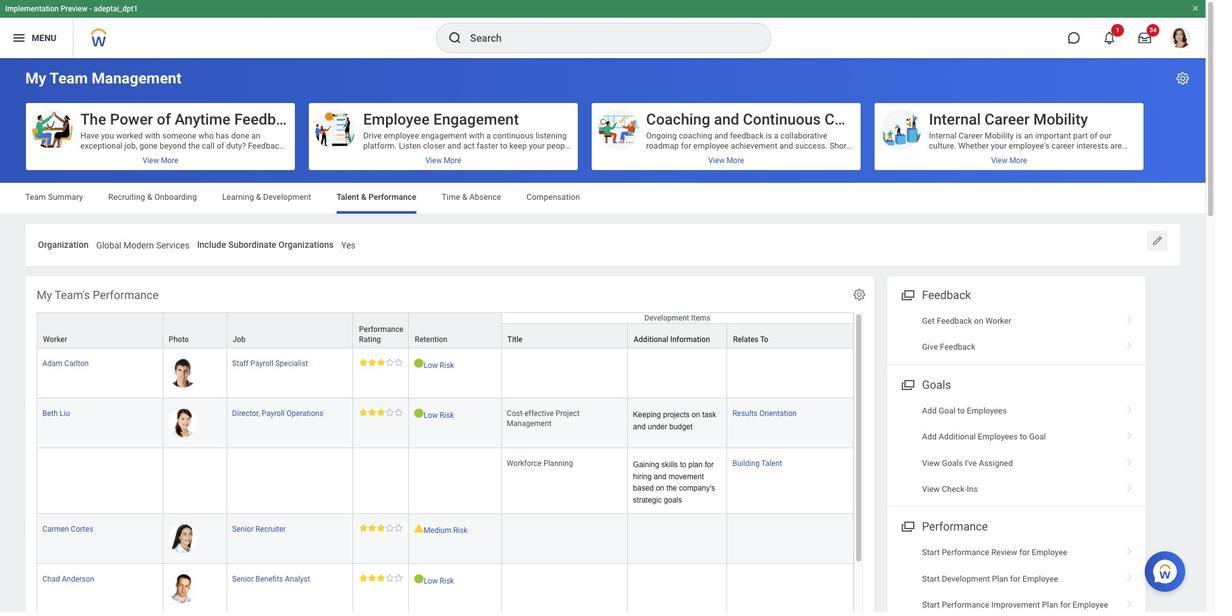 Task type: describe. For each thing, give the bounding box(es) containing it.
check-
[[942, 485, 967, 494]]

0 vertical spatial goal
[[939, 406, 956, 416]]

low risk link for director, payroll operations
[[424, 409, 454, 420]]

this worker has low retention risk. image for analyst
[[414, 575, 424, 584]]

relates
[[733, 335, 759, 344]]

time
[[442, 192, 460, 202]]

add goal to employees link
[[888, 398, 1146, 424]]

summary
[[48, 192, 83, 202]]

menu
[[32, 33, 56, 43]]

the power of anytime feedback
[[80, 111, 300, 129]]

talent inside my team's performance element
[[762, 460, 782, 468]]

photo
[[169, 335, 189, 344]]

plan inside start performance improvement plan for employee link
[[1042, 601, 1058, 610]]

team's
[[55, 288, 90, 302]]

projects
[[663, 411, 690, 420]]

1 vertical spatial goal
[[1029, 432, 1046, 442]]

list for performance
[[888, 540, 1146, 613]]

development items
[[645, 314, 711, 323]]

carmen cortes
[[42, 525, 93, 534]]

& for learning
[[256, 192, 261, 202]]

chevron right image for feedback
[[1122, 338, 1138, 351]]

on for projects
[[692, 411, 700, 420]]

power
[[110, 111, 153, 129]]

risk for analyst
[[440, 577, 454, 586]]

row containing beth liu
[[37, 399, 854, 449]]

specialist
[[275, 359, 308, 368]]

implementation preview -   adeptai_dpt1
[[5, 4, 138, 13]]

beth liu link
[[42, 407, 70, 418]]

results orientation
[[733, 410, 797, 418]]

employee inside "start development plan for employee" "link"
[[1023, 575, 1059, 584]]

cortes
[[71, 525, 93, 534]]

continuous
[[743, 111, 821, 129]]

budget
[[670, 423, 693, 431]]

chad anderson
[[42, 575, 94, 584]]

view check-ins link
[[888, 477, 1146, 503]]

recruiting
[[108, 192, 145, 202]]

low risk for director, payroll operations
[[424, 411, 454, 420]]

keeping projects on task and under budget
[[633, 411, 719, 431]]

learning
[[222, 192, 254, 202]]

implementation
[[5, 4, 59, 13]]

adam carlton
[[42, 359, 89, 368]]

organization element
[[96, 232, 190, 256]]

title
[[508, 335, 523, 344]]

recruiter
[[256, 525, 286, 534]]

liu
[[60, 410, 70, 418]]

the
[[80, 111, 106, 129]]

engagement
[[434, 111, 519, 129]]

director,
[[232, 410, 260, 418]]

feedback inside give feedback link
[[940, 343, 976, 352]]

Yes text field
[[341, 233, 356, 255]]

payroll for director,
[[262, 410, 285, 418]]

beth liu
[[42, 410, 70, 418]]

information
[[670, 335, 710, 344]]

on inside gaining skills to plan for hiring and movement based on the company's strategic goals
[[656, 485, 665, 493]]

employee inside start performance review for employee link
[[1032, 549, 1068, 558]]

employee's photo (beth liu) image
[[168, 409, 197, 438]]

1 button
[[1096, 24, 1124, 52]]

inbox large image
[[1139, 32, 1151, 44]]

for inside gaining skills to plan for hiring and movement based on the company's strategic goals
[[705, 461, 714, 470]]

senior recruiter link
[[232, 523, 286, 534]]

the power of anytime feedback button
[[26, 103, 300, 170]]

beth
[[42, 410, 58, 418]]

chevron right image for assigned
[[1122, 454, 1138, 467]]

yes
[[341, 241, 356, 251]]

row containing carmen cortes
[[37, 515, 854, 565]]

employee's photo (carmen cortes) image
[[168, 525, 197, 554]]

relates to button
[[728, 324, 853, 348]]

low risk link for staff payroll specialist
[[424, 359, 454, 370]]

for inside "link"
[[1010, 575, 1021, 584]]

workforce
[[507, 460, 542, 468]]

senior benefits analyst link
[[232, 573, 310, 584]]

this worker has a medium retention risk - possible action needed. image
[[414, 525, 424, 534]]

menu group image for goals
[[899, 376, 916, 393]]

staff payroll specialist link
[[232, 357, 308, 368]]

this worker has low retention risk. element for staff payroll specialist
[[414, 359, 496, 371]]

additional inside popup button
[[634, 335, 669, 344]]

organization
[[38, 240, 89, 250]]

feedback inside get feedback on worker link
[[937, 316, 972, 326]]

analyst
[[285, 575, 310, 584]]

hiring
[[633, 473, 652, 482]]

this worker has low retention risk. image for operations
[[414, 409, 424, 418]]

configure this page image
[[1176, 71, 1191, 86]]

adam carlton link
[[42, 357, 89, 368]]

talent & performance
[[337, 192, 417, 202]]

give feedback
[[922, 343, 976, 352]]

team summary
[[25, 192, 83, 202]]

employee's photo (chad anderson) image
[[168, 575, 197, 604]]

get feedback on worker
[[922, 316, 1012, 326]]

additional inside 'list'
[[939, 432, 976, 442]]

start development plan for employee link
[[888, 566, 1146, 593]]

senior recruiter
[[232, 525, 286, 534]]

close environment banner image
[[1192, 4, 1200, 12]]

payroll for staff
[[250, 359, 273, 368]]

view check-ins
[[922, 485, 978, 494]]

this worker has a medium retention risk - possible action needed. element
[[414, 524, 496, 536]]

internal
[[929, 111, 981, 129]]

additional information button
[[628, 324, 727, 348]]

start for start development plan for employee
[[922, 575, 940, 584]]

for right review
[[1020, 549, 1030, 558]]

Global Modern Services text field
[[96, 233, 190, 255]]

chevron right image for for
[[1122, 544, 1138, 557]]

to for gaining skills to plan for hiring and movement based on the company's strategic goals
[[680, 461, 686, 470]]

menu button
[[0, 18, 73, 58]]

job button
[[227, 313, 353, 348]]

staff payroll specialist
[[232, 359, 308, 368]]

performance up start development plan for employee
[[942, 549, 990, 558]]

results
[[733, 410, 758, 418]]

main content containing my team management
[[0, 58, 1206, 613]]

movement
[[669, 473, 704, 482]]

benefits
[[256, 575, 283, 584]]

0 vertical spatial team
[[50, 70, 88, 87]]

absence
[[470, 192, 501, 202]]

list for feedback
[[888, 308, 1146, 361]]

strategic
[[633, 496, 662, 505]]

& for recruiting
[[147, 192, 152, 202]]

-
[[89, 4, 92, 13]]

internal career mobility
[[929, 111, 1088, 129]]

development inside "link"
[[942, 575, 990, 584]]

give
[[922, 343, 938, 352]]

edit image
[[1151, 235, 1164, 248]]

cost-
[[507, 410, 525, 418]]

low for senior benefits analyst
[[424, 577, 438, 586]]

gaining skills to plan for hiring and movement based on the company's strategic goals
[[633, 461, 717, 505]]

and inside gaining skills to plan for hiring and movement based on the company's strategic goals
[[654, 473, 667, 482]]

recruiting & onboarding
[[108, 192, 197, 202]]

of
[[157, 111, 171, 129]]

career
[[985, 111, 1030, 129]]

34
[[1150, 27, 1157, 34]]

tab list containing team summary
[[13, 184, 1193, 214]]

add goal to employees
[[922, 406, 1007, 416]]

director, payroll operations
[[232, 410, 323, 418]]

give feedback link
[[888, 334, 1146, 361]]

include subordinate organizations element
[[341, 232, 356, 256]]

learning & development
[[222, 192, 311, 202]]

add for add goal to employees
[[922, 406, 937, 416]]

and inside button
[[714, 111, 739, 129]]

anderson
[[62, 575, 94, 584]]

Search Workday  search field
[[470, 24, 745, 52]]

to
[[760, 335, 769, 344]]



Task type: vqa. For each thing, say whether or not it's contained in the screenshot.
Internal
yes



Task type: locate. For each thing, give the bounding box(es) containing it.
add down add goal to employees
[[922, 432, 937, 442]]

development right the learning
[[263, 192, 311, 202]]

on
[[974, 316, 984, 326], [692, 411, 700, 420], [656, 485, 665, 493]]

1 vertical spatial menu group image
[[899, 518, 916, 535]]

add inside 'add additional employees to goal' link
[[922, 432, 937, 442]]

my left team's
[[37, 288, 52, 302]]

2 horizontal spatial to
[[1020, 432, 1027, 442]]

this worker has low retention risk. element down retention popup button
[[414, 359, 496, 371]]

configure my team's performance image
[[853, 288, 867, 302]]

low
[[424, 361, 438, 370], [424, 411, 438, 420], [424, 577, 438, 586]]

1 vertical spatial plan
[[1042, 601, 1058, 610]]

add additional employees to goal link
[[888, 424, 1146, 450]]

1 chevron right image from the top
[[1122, 402, 1138, 414]]

meets expectations - performance in line with a solid team contributor. image
[[360, 359, 402, 366], [360, 409, 402, 416], [360, 525, 402, 532], [360, 575, 402, 582]]

to down add goal to employees link
[[1020, 432, 1027, 442]]

low risk for staff payroll specialist
[[424, 361, 454, 370]]

feedback inside the power of anytime feedback button
[[234, 111, 300, 129]]

to inside gaining skills to plan for hiring and movement based on the company's strategic goals
[[680, 461, 686, 470]]

on inside keeping projects on task and under budget
[[692, 411, 700, 420]]

project
[[556, 410, 580, 418]]

row containing adam carlton
[[37, 349, 854, 399]]

senior benefits analyst
[[232, 575, 310, 584]]

meets expectations - performance in line with a solid team contributor. image for operations
[[360, 409, 402, 416]]

low for staff payroll specialist
[[424, 361, 438, 370]]

payroll right director,
[[262, 410, 285, 418]]

0 vertical spatial worker
[[986, 316, 1012, 326]]

1 vertical spatial add
[[922, 432, 937, 442]]

1 vertical spatial and
[[633, 423, 646, 431]]

view for view check-ins
[[922, 485, 940, 494]]

0 horizontal spatial to
[[680, 461, 686, 470]]

2 & from the left
[[256, 192, 261, 202]]

and
[[714, 111, 739, 129], [633, 423, 646, 431], [654, 473, 667, 482]]

worker button
[[37, 313, 162, 348]]

chevron right image inside 'add additional employees to goal' link
[[1122, 428, 1138, 441]]

0 horizontal spatial on
[[656, 485, 665, 493]]

1 horizontal spatial goal
[[1029, 432, 1046, 442]]

the
[[667, 485, 677, 493]]

0 vertical spatial management
[[92, 70, 182, 87]]

4 meets expectations - performance in line with a solid team contributor. image from the top
[[360, 575, 402, 582]]

and right coaching
[[714, 111, 739, 129]]

goals inside 'list'
[[942, 459, 963, 468]]

development inside popup button
[[645, 314, 689, 323]]

this worker has low retention risk. element for senior benefits analyst
[[414, 575, 496, 587]]

employee inside start performance improvement plan for employee link
[[1073, 601, 1109, 610]]

1 vertical spatial to
[[1020, 432, 1027, 442]]

low risk
[[424, 361, 454, 370], [424, 411, 454, 420], [424, 577, 454, 586]]

get
[[922, 316, 935, 326]]

2 vertical spatial list
[[888, 540, 1146, 613]]

1 horizontal spatial additional
[[939, 432, 976, 442]]

talent up include subordinate organizations element
[[337, 192, 359, 202]]

row containing chad anderson
[[37, 565, 854, 613]]

chad
[[42, 575, 60, 584]]

0 vertical spatial menu group image
[[899, 376, 916, 393]]

list containing get feedback on worker
[[888, 308, 1146, 361]]

tab list
[[13, 184, 1193, 214]]

to up add additional employees to goal
[[958, 406, 965, 416]]

& for time
[[462, 192, 468, 202]]

on up give feedback
[[974, 316, 984, 326]]

low down the 'medium'
[[424, 577, 438, 586]]

menu group image
[[899, 286, 916, 303]]

on inside get feedback on worker link
[[974, 316, 984, 326]]

carmen
[[42, 525, 69, 534]]

0 vertical spatial this worker has low retention risk. element
[[414, 359, 496, 371]]

2 meets expectations - performance in line with a solid team contributor. image from the top
[[360, 409, 402, 416]]

goal up add additional employees to goal
[[939, 406, 956, 416]]

1 vertical spatial development
[[645, 314, 689, 323]]

7 row from the top
[[37, 565, 854, 613]]

0 horizontal spatial development
[[263, 192, 311, 202]]

0 horizontal spatial plan
[[992, 575, 1008, 584]]

0 horizontal spatial worker
[[43, 335, 67, 344]]

chevron right image inside start performance review for employee link
[[1122, 544, 1138, 557]]

performance inside popup button
[[359, 325, 403, 334]]

this worker has low retention risk. image down this worker has low retention risk. icon at the left bottom of page
[[414, 409, 424, 418]]

development up additional information popup button
[[645, 314, 689, 323]]

6 row from the top
[[37, 515, 854, 565]]

1 horizontal spatial management
[[507, 420, 552, 429]]

management up power
[[92, 70, 182, 87]]

low down this worker has low retention risk. icon at the left bottom of page
[[424, 411, 438, 420]]

team down menu
[[50, 70, 88, 87]]

2 chevron right image from the top
[[1122, 454, 1138, 467]]

chevron right image for performance
[[1122, 570, 1138, 583]]

improvement
[[992, 601, 1040, 610]]

cell
[[502, 349, 628, 399], [628, 349, 728, 399], [728, 349, 854, 399], [37, 449, 163, 515], [163, 449, 227, 515], [227, 449, 353, 515], [353, 449, 409, 515], [409, 449, 502, 515], [502, 515, 628, 565], [628, 515, 728, 565], [728, 515, 854, 565], [502, 565, 628, 613], [628, 565, 728, 613], [728, 565, 854, 613]]

2 row from the top
[[37, 323, 854, 349]]

4 chevron right image from the top
[[1122, 570, 1138, 583]]

1 vertical spatial senior
[[232, 575, 254, 584]]

1 horizontal spatial development
[[645, 314, 689, 323]]

3 low risk from the top
[[424, 577, 454, 586]]

company's
[[679, 485, 715, 493]]

2 senior from the top
[[232, 575, 254, 584]]

chevron right image inside give feedback link
[[1122, 338, 1138, 351]]

this worker has low retention risk. element
[[414, 359, 496, 371], [414, 409, 496, 421], [414, 575, 496, 587]]

management down effective
[[507, 420, 552, 429]]

coaching
[[646, 111, 710, 129]]

plan inside "start development plan for employee" "link"
[[992, 575, 1008, 584]]

1 list from the top
[[888, 308, 1146, 361]]

chevron right image
[[1122, 402, 1138, 414], [1122, 454, 1138, 467], [1122, 480, 1138, 493], [1122, 544, 1138, 557], [1122, 596, 1138, 609]]

development inside tab list
[[263, 192, 311, 202]]

effective
[[525, 410, 554, 418]]

1 horizontal spatial on
[[692, 411, 700, 420]]

0 vertical spatial plan
[[992, 575, 1008, 584]]

2 low risk from the top
[[424, 411, 454, 420]]

global
[[96, 241, 121, 251]]

performance inside tab list
[[369, 192, 417, 202]]

this worker has low retention risk. element for director, payroll operations
[[414, 409, 496, 421]]

1 vertical spatial payroll
[[262, 410, 285, 418]]

performance left time
[[369, 192, 417, 202]]

1 horizontal spatial plan
[[1042, 601, 1058, 610]]

menu group image for performance
[[899, 518, 916, 535]]

0 vertical spatial to
[[958, 406, 965, 416]]

3 & from the left
[[361, 192, 367, 202]]

payroll
[[250, 359, 273, 368], [262, 410, 285, 418]]

1 view from the top
[[922, 459, 940, 468]]

employee's photo (adam carlton) image
[[168, 359, 197, 388]]

0 vertical spatial low
[[424, 361, 438, 370]]

view goals i've assigned
[[922, 459, 1013, 468]]

4 & from the left
[[462, 192, 468, 202]]

search image
[[448, 30, 463, 46]]

medium risk
[[424, 527, 468, 535]]

senior for senior recruiter
[[232, 525, 254, 534]]

0 vertical spatial and
[[714, 111, 739, 129]]

4 chevron right image from the top
[[1122, 544, 1138, 557]]

1 vertical spatial employees
[[978, 432, 1018, 442]]

1 horizontal spatial team
[[50, 70, 88, 87]]

0 vertical spatial this worker has low retention risk. image
[[414, 409, 424, 418]]

2 menu group image from the top
[[899, 518, 916, 535]]

0 vertical spatial senior
[[232, 525, 254, 534]]

meets expectations - performance in line with a solid team contributor. image for specialist
[[360, 359, 402, 366]]

employees up assigned
[[978, 432, 1018, 442]]

assigned
[[979, 459, 1013, 468]]

goals
[[664, 496, 682, 505]]

1 vertical spatial low risk link
[[424, 409, 454, 420]]

performance down check- on the bottom right of the page
[[922, 521, 988, 534]]

review
[[992, 549, 1018, 558]]

chevron right image inside "start development plan for employee" "link"
[[1122, 570, 1138, 583]]

worker inside 'list'
[[986, 316, 1012, 326]]

employee engagement
[[363, 111, 519, 129]]

plan down review
[[992, 575, 1008, 584]]

development down start performance review for employee
[[942, 575, 990, 584]]

talent
[[337, 192, 359, 202], [762, 460, 782, 468]]

chevron right image for employees
[[1122, 402, 1138, 414]]

include
[[197, 240, 226, 250]]

payroll right 'staff'
[[250, 359, 273, 368]]

2 vertical spatial low risk link
[[424, 575, 454, 586]]

on left the
[[656, 485, 665, 493]]

my team's performance element
[[25, 276, 875, 613]]

0 vertical spatial additional
[[634, 335, 669, 344]]

2 vertical spatial low risk
[[424, 577, 454, 586]]

include subordinate organizations
[[197, 240, 334, 250]]

senior inside senior recruiter 'link'
[[232, 525, 254, 534]]

justify image
[[11, 30, 27, 46]]

0 vertical spatial low risk link
[[424, 359, 454, 370]]

employees up add additional employees to goal
[[967, 406, 1007, 416]]

staff
[[232, 359, 249, 368]]

to for add goal to employees
[[958, 406, 965, 416]]

start for start performance review for employee
[[922, 549, 940, 558]]

low risk link down the 'medium'
[[424, 575, 454, 586]]

risk for operations
[[440, 411, 454, 420]]

2 vertical spatial development
[[942, 575, 990, 584]]

low risk link for senior benefits analyst
[[424, 575, 454, 586]]

row
[[37, 313, 854, 349], [37, 323, 854, 349], [37, 349, 854, 399], [37, 399, 854, 449], [37, 449, 854, 515], [37, 515, 854, 565], [37, 565, 854, 613]]

1 vertical spatial low
[[424, 411, 438, 420]]

2 vertical spatial on
[[656, 485, 665, 493]]

add inside add goal to employees link
[[922, 406, 937, 416]]

adam
[[42, 359, 62, 368]]

1 this worker has low retention risk. element from the top
[[414, 359, 496, 371]]

this worker has low retention risk. image
[[414, 359, 424, 368]]

coaching and continuous conversations
[[646, 111, 923, 129]]

row containing workforce planning
[[37, 449, 854, 515]]

notifications large image
[[1103, 32, 1116, 44]]

low down retention
[[424, 361, 438, 370]]

this worker has low retention risk. image down this worker has a medium retention risk - possible action needed. icon
[[414, 575, 424, 584]]

goals left "i've"
[[942, 459, 963, 468]]

1 vertical spatial this worker has low retention risk. element
[[414, 409, 496, 421]]

2 horizontal spatial and
[[714, 111, 739, 129]]

employee inside the "employee engagement" button
[[363, 111, 430, 129]]

0 horizontal spatial additional
[[634, 335, 669, 344]]

start development plan for employee
[[922, 575, 1059, 584]]

senior inside senior benefits analyst link
[[232, 575, 254, 584]]

performance rating button
[[353, 313, 409, 348]]

additional information
[[634, 335, 710, 344]]

3 list from the top
[[888, 540, 1146, 613]]

1 senior from the top
[[232, 525, 254, 534]]

risk for specialist
[[440, 361, 454, 370]]

1 horizontal spatial worker
[[986, 316, 1012, 326]]

performance rating
[[359, 325, 403, 344]]

2 vertical spatial and
[[654, 473, 667, 482]]

this worker has low retention risk. element down medium risk in the left of the page
[[414, 575, 496, 587]]

feedback
[[234, 111, 300, 129], [922, 288, 971, 302], [937, 316, 972, 326], [940, 343, 976, 352]]

chevron right image inside add goal to employees link
[[1122, 402, 1138, 414]]

my team's performance
[[37, 288, 159, 302]]

2 horizontal spatial on
[[974, 316, 984, 326]]

3 row from the top
[[37, 349, 854, 399]]

risk
[[440, 361, 454, 370], [440, 411, 454, 420], [453, 527, 468, 535], [440, 577, 454, 586]]

0 vertical spatial goals
[[922, 378, 951, 392]]

low risk link down retention
[[424, 359, 454, 370]]

and inside keeping projects on task and under budget
[[633, 423, 646, 431]]

0 horizontal spatial management
[[92, 70, 182, 87]]

carlton
[[64, 359, 89, 368]]

2 vertical spatial start
[[922, 601, 940, 610]]

start performance review for employee link
[[888, 540, 1146, 566]]

0 vertical spatial my
[[25, 70, 46, 87]]

0 vertical spatial add
[[922, 406, 937, 416]]

3 chevron right image from the top
[[1122, 428, 1138, 441]]

row containing development items
[[37, 313, 854, 349]]

senior left recruiter
[[232, 525, 254, 534]]

2 horizontal spatial development
[[942, 575, 990, 584]]

chevron right image
[[1122, 312, 1138, 325], [1122, 338, 1138, 351], [1122, 428, 1138, 441], [1122, 570, 1138, 583]]

chevron right image for goals
[[1122, 428, 1138, 441]]

1 vertical spatial my
[[37, 288, 52, 302]]

1 add from the top
[[922, 406, 937, 416]]

talent right building
[[762, 460, 782, 468]]

list for goals
[[888, 398, 1146, 503]]

1 chevron right image from the top
[[1122, 312, 1138, 325]]

my for my team management
[[25, 70, 46, 87]]

1 this worker has low retention risk. image from the top
[[414, 409, 424, 418]]

profile logan mcneil image
[[1170, 28, 1191, 51]]

1 vertical spatial additional
[[939, 432, 976, 442]]

list containing add goal to employees
[[888, 398, 1146, 503]]

this worker has low retention risk. image
[[414, 409, 424, 418], [414, 575, 424, 584]]

performance up the rating
[[359, 325, 403, 334]]

1
[[1116, 27, 1120, 34]]

start performance improvement plan for employee link
[[888, 593, 1146, 613]]

1 vertical spatial view
[[922, 485, 940, 494]]

& for talent
[[361, 192, 367, 202]]

3 low risk link from the top
[[424, 575, 454, 586]]

chevron right image inside view goals i've assigned link
[[1122, 454, 1138, 467]]

menu group image
[[899, 376, 916, 393], [899, 518, 916, 535]]

to up movement
[[680, 461, 686, 470]]

view goals i've assigned link
[[888, 450, 1146, 477]]

meets expectations - performance in line with a solid team contributor. image for analyst
[[360, 575, 402, 582]]

low risk for senior benefits analyst
[[424, 577, 454, 586]]

employees
[[967, 406, 1007, 416], [978, 432, 1018, 442]]

start for start performance improvement plan for employee
[[922, 601, 940, 610]]

chevron right image inside start performance improvement plan for employee link
[[1122, 596, 1138, 609]]

employees inside 'add additional employees to goal' link
[[978, 432, 1018, 442]]

for right improvement
[[1060, 601, 1071, 610]]

1 low risk from the top
[[424, 361, 454, 370]]

chad anderson link
[[42, 573, 94, 584]]

additional down development items at right
[[634, 335, 669, 344]]

chevron right image for plan
[[1122, 596, 1138, 609]]

for up start performance improvement plan for employee link at bottom right
[[1010, 575, 1021, 584]]

low risk link down this worker has low retention risk. icon at the left bottom of page
[[424, 409, 454, 420]]

low for director, payroll operations
[[424, 411, 438, 420]]

1 horizontal spatial and
[[654, 473, 667, 482]]

1 vertical spatial goals
[[942, 459, 963, 468]]

view up view check-ins
[[922, 459, 940, 468]]

0 vertical spatial list
[[888, 308, 1146, 361]]

0 vertical spatial development
[[263, 192, 311, 202]]

view for view goals i've assigned
[[922, 459, 940, 468]]

menu banner
[[0, 0, 1206, 58]]

carmen cortes link
[[42, 523, 93, 534]]

2 low from the top
[[424, 411, 438, 420]]

medium risk link
[[424, 524, 468, 535]]

1 horizontal spatial talent
[[762, 460, 782, 468]]

on left task
[[692, 411, 700, 420]]

0 vertical spatial view
[[922, 459, 940, 468]]

34 button
[[1131, 24, 1160, 52]]

1 meets expectations - performance in line with a solid team contributor. image from the top
[[360, 359, 402, 366]]

1 low from the top
[[424, 361, 438, 370]]

1 vertical spatial list
[[888, 398, 1146, 503]]

4 row from the top
[[37, 399, 854, 449]]

start inside "link"
[[922, 575, 940, 584]]

employees inside add goal to employees link
[[967, 406, 1007, 416]]

chevron right image inside get feedback on worker link
[[1122, 312, 1138, 325]]

2 list from the top
[[888, 398, 1146, 503]]

planning
[[544, 460, 573, 468]]

2 vertical spatial this worker has low retention risk. element
[[414, 575, 496, 587]]

list containing start performance review for employee
[[888, 540, 1146, 613]]

0 vertical spatial start
[[922, 549, 940, 558]]

title button
[[502, 324, 628, 348]]

1 vertical spatial team
[[25, 192, 46, 202]]

goals up add goal to employees
[[922, 378, 951, 392]]

performance down start development plan for employee
[[942, 601, 990, 610]]

add up add additional employees to goal
[[922, 406, 937, 416]]

building talent link
[[733, 457, 782, 468]]

1 vertical spatial on
[[692, 411, 700, 420]]

2 vertical spatial low
[[424, 577, 438, 586]]

2 this worker has low retention risk. element from the top
[[414, 409, 496, 421]]

2 low risk link from the top
[[424, 409, 454, 420]]

2 view from the top
[[922, 485, 940, 494]]

&
[[147, 192, 152, 202], [256, 192, 261, 202], [361, 192, 367, 202], [462, 192, 468, 202]]

operations
[[287, 410, 323, 418]]

plan right improvement
[[1042, 601, 1058, 610]]

list
[[888, 308, 1146, 361], [888, 398, 1146, 503], [888, 540, 1146, 613]]

my down menu dropdown button at the left
[[25, 70, 46, 87]]

1 vertical spatial this worker has low retention risk. image
[[414, 575, 424, 584]]

senior for senior benefits analyst
[[232, 575, 254, 584]]

low risk down retention
[[424, 361, 454, 370]]

0 vertical spatial low risk
[[424, 361, 454, 370]]

start
[[922, 549, 940, 558], [922, 575, 940, 584], [922, 601, 940, 610]]

start performance improvement plan for employee
[[922, 601, 1109, 610]]

1 vertical spatial worker
[[43, 335, 67, 344]]

senior left benefits
[[232, 575, 254, 584]]

2 vertical spatial to
[[680, 461, 686, 470]]

adeptai_dpt1
[[94, 4, 138, 13]]

row containing title
[[37, 323, 854, 349]]

retention button
[[409, 313, 501, 348]]

1 horizontal spatial to
[[958, 406, 965, 416]]

ins
[[967, 485, 978, 494]]

worker up give feedback link
[[986, 316, 1012, 326]]

3 chevron right image from the top
[[1122, 480, 1138, 493]]

add for add additional employees to goal
[[922, 432, 937, 442]]

0 horizontal spatial talent
[[337, 192, 359, 202]]

1 vertical spatial talent
[[762, 460, 782, 468]]

0 horizontal spatial goal
[[939, 406, 956, 416]]

low risk down the 'medium'
[[424, 577, 454, 586]]

5 row from the top
[[37, 449, 854, 515]]

my for my team's performance
[[37, 288, 52, 302]]

management inside cost-effective project management
[[507, 420, 552, 429]]

0 vertical spatial payroll
[[250, 359, 273, 368]]

services
[[156, 241, 190, 251]]

3 start from the top
[[922, 601, 940, 610]]

worker inside popup button
[[43, 335, 67, 344]]

low risk down this worker has low retention risk. icon at the left bottom of page
[[424, 411, 454, 420]]

5 chevron right image from the top
[[1122, 596, 1138, 609]]

0 horizontal spatial team
[[25, 192, 46, 202]]

3 low from the top
[[424, 577, 438, 586]]

chevron right image inside view check-ins link
[[1122, 480, 1138, 493]]

retention
[[415, 335, 448, 344]]

3 this worker has low retention risk. element from the top
[[414, 575, 496, 587]]

1 vertical spatial management
[[507, 420, 552, 429]]

main content
[[0, 58, 1206, 613]]

anytime
[[175, 111, 231, 129]]

and down keeping
[[633, 423, 646, 431]]

2 start from the top
[[922, 575, 940, 584]]

worker up adam
[[43, 335, 67, 344]]

0 vertical spatial employees
[[967, 406, 1007, 416]]

performance
[[369, 192, 417, 202], [93, 288, 159, 302], [359, 325, 403, 334], [922, 521, 988, 534], [942, 549, 990, 558], [942, 601, 990, 610]]

3 meets expectations - performance in line with a solid team contributor. image from the top
[[360, 525, 402, 532]]

0 vertical spatial on
[[974, 316, 984, 326]]

1 low risk link from the top
[[424, 359, 454, 370]]

1 vertical spatial start
[[922, 575, 940, 584]]

2 this worker has low retention risk. image from the top
[[414, 575, 424, 584]]

performance up worker popup button
[[93, 288, 159, 302]]

2 add from the top
[[922, 432, 937, 442]]

1 vertical spatial low risk
[[424, 411, 454, 420]]

additional down add goal to employees
[[939, 432, 976, 442]]

mobility
[[1034, 111, 1088, 129]]

1 & from the left
[[147, 192, 152, 202]]

based
[[633, 485, 654, 493]]

director, payroll operations link
[[232, 407, 323, 418]]

medium
[[424, 527, 451, 535]]

on for feedback
[[974, 316, 984, 326]]

for right plan
[[705, 461, 714, 470]]

1 menu group image from the top
[[899, 376, 916, 393]]

this worker has low retention risk. element left cost-
[[414, 409, 496, 421]]

team left summary
[[25, 192, 46, 202]]

goal down add goal to employees link
[[1029, 432, 1046, 442]]

and down skills
[[654, 473, 667, 482]]

2 chevron right image from the top
[[1122, 338, 1138, 351]]

view left check- on the bottom right of the page
[[922, 485, 940, 494]]

1 row from the top
[[37, 313, 854, 349]]

0 horizontal spatial and
[[633, 423, 646, 431]]

0 vertical spatial talent
[[337, 192, 359, 202]]

1 start from the top
[[922, 549, 940, 558]]

development
[[263, 192, 311, 202], [645, 314, 689, 323], [942, 575, 990, 584]]

coaching and continuous conversations button
[[592, 103, 923, 170]]

preview
[[61, 4, 87, 13]]



